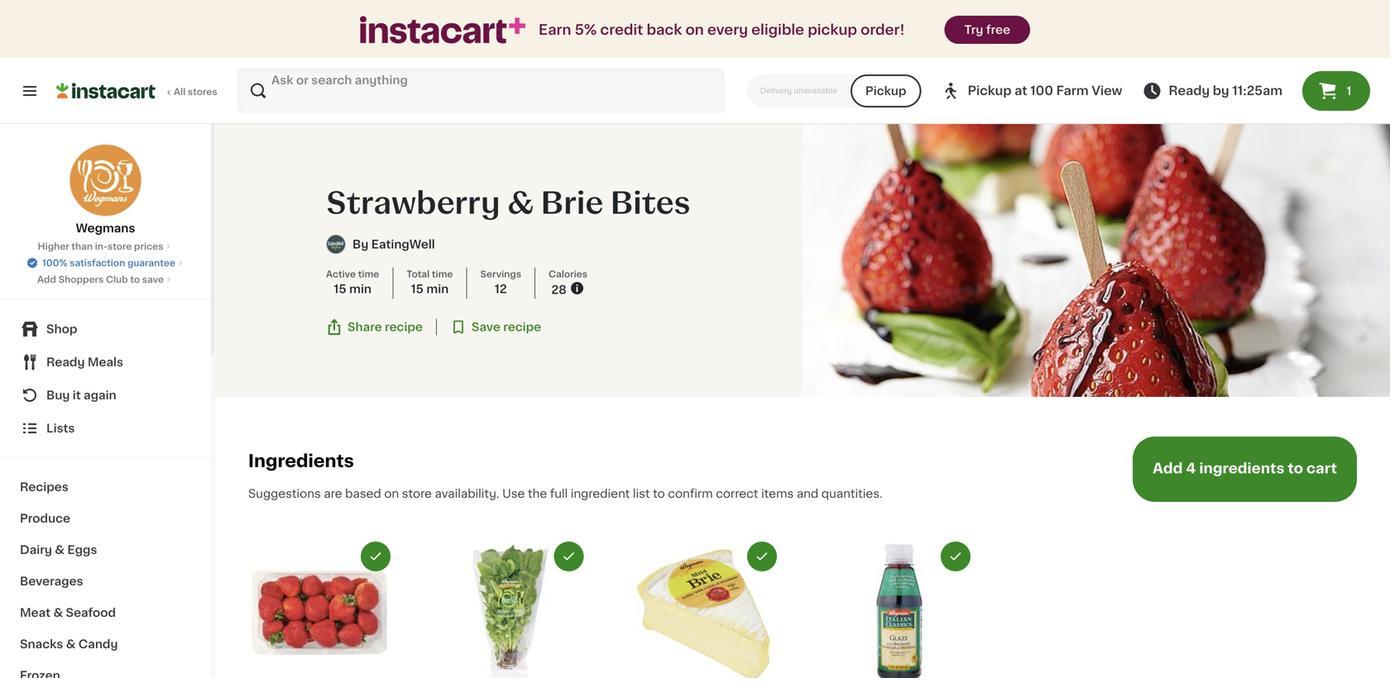 Task type: vqa. For each thing, say whether or not it's contained in the screenshot.
Instacart within the Still Need Help? Our Instacart Customer Experience Team Is Here To Help.
no



Task type: locate. For each thing, give the bounding box(es) containing it.
based
[[345, 488, 381, 500]]

bites
[[611, 189, 691, 218]]

active time 15 min
[[326, 270, 379, 295]]

time inside total time 15 min
[[432, 270, 453, 279]]

time right total
[[432, 270, 453, 279]]

0 horizontal spatial time
[[358, 270, 379, 279]]

pickup
[[808, 23, 858, 37]]

1 vertical spatial on
[[384, 488, 399, 500]]

meals
[[88, 357, 123, 368]]

pickup at 100 farm view
[[968, 85, 1123, 97]]

0 vertical spatial store
[[108, 242, 132, 251]]

min
[[349, 284, 372, 295], [427, 284, 449, 295]]

store left availability.
[[402, 488, 432, 500]]

1 horizontal spatial min
[[427, 284, 449, 295]]

15 down total
[[411, 284, 424, 295]]

higher than in-store prices
[[38, 242, 163, 251]]

dairy & eggs link
[[10, 535, 201, 566]]

ready meals
[[46, 357, 123, 368]]

recipe
[[385, 322, 423, 333], [504, 322, 542, 333]]

earn
[[539, 23, 572, 37]]

eatingwell
[[372, 239, 435, 251]]

farm
[[1057, 85, 1089, 97]]

buy
[[46, 390, 70, 402]]

wegmans
[[76, 223, 135, 234]]

store
[[108, 242, 132, 251], [402, 488, 432, 500]]

add inside "link"
[[37, 275, 56, 284]]

1 unselect item image from the left
[[368, 550, 383, 565]]

instacart plus icon image
[[360, 16, 526, 44]]

pickup button
[[851, 75, 922, 108]]

1 vertical spatial ready
[[46, 357, 85, 368]]

time inside active time 15 min
[[358, 270, 379, 279]]

to left cart
[[1288, 462, 1304, 476]]

lists
[[46, 423, 75, 435]]

1 horizontal spatial unselect item image
[[755, 550, 770, 565]]

satisfaction
[[70, 259, 125, 268]]

12
[[495, 284, 507, 295]]

free
[[987, 24, 1011, 36]]

0 horizontal spatial add
[[37, 275, 56, 284]]

& left candy
[[66, 639, 76, 651]]

5%
[[575, 23, 597, 37]]

higher than in-store prices link
[[38, 240, 173, 253]]

& left the eggs
[[55, 545, 65, 556]]

min for active time 15 min
[[349, 284, 372, 295]]

order!
[[861, 23, 905, 37]]

& for snacks
[[66, 639, 76, 651]]

min down total
[[427, 284, 449, 295]]

recipe for share recipe
[[385, 322, 423, 333]]

servings
[[481, 270, 522, 279]]

pickup inside popup button
[[968, 85, 1012, 97]]

2 unselect item image from the left
[[755, 550, 770, 565]]

calories
[[549, 270, 588, 279]]

1 vertical spatial store
[[402, 488, 432, 500]]

on right back
[[686, 23, 704, 37]]

1 product group from the left
[[248, 542, 391, 679]]

all stores link
[[56, 68, 219, 114]]

buy it again
[[46, 390, 116, 402]]

0 vertical spatial on
[[686, 23, 704, 37]]

time right active
[[358, 270, 379, 279]]

1 15 from the left
[[334, 284, 347, 295]]

0 horizontal spatial 15
[[334, 284, 347, 295]]

ready inside popup button
[[46, 357, 85, 368]]

1 horizontal spatial pickup
[[968, 85, 1012, 97]]

0 vertical spatial to
[[130, 275, 140, 284]]

suggestions
[[248, 488, 321, 500]]

2 vertical spatial to
[[653, 488, 665, 500]]

to
[[130, 275, 140, 284], [1288, 462, 1304, 476], [653, 488, 665, 500]]

2 15 from the left
[[411, 284, 424, 295]]

add left the 4
[[1153, 462, 1183, 476]]

meat & seafood
[[20, 608, 116, 619]]

total time 15 min
[[407, 270, 453, 295]]

ready
[[1169, 85, 1210, 97], [46, 357, 85, 368]]

every
[[708, 23, 748, 37]]

15 inside active time 15 min
[[334, 284, 347, 295]]

time for active time 15 min
[[358, 270, 379, 279]]

add for add shoppers club to save
[[37, 275, 56, 284]]

pickup inside button
[[866, 85, 907, 97]]

2 min from the left
[[427, 284, 449, 295]]

1 recipe from the left
[[385, 322, 423, 333]]

add for add 4 ingredients to cart
[[1153, 462, 1183, 476]]

to for ingredients
[[1288, 462, 1304, 476]]

15 inside total time 15 min
[[411, 284, 424, 295]]

recipe right share at the top left
[[385, 322, 423, 333]]

min down active
[[349, 284, 372, 295]]

1 vertical spatial to
[[1288, 462, 1304, 476]]

ready for ready meals
[[46, 357, 85, 368]]

2 horizontal spatial unselect item image
[[949, 550, 963, 565]]

1 horizontal spatial store
[[402, 488, 432, 500]]

pickup
[[968, 85, 1012, 97], [866, 85, 907, 97]]

1 horizontal spatial recipe
[[504, 322, 542, 333]]

& left brie
[[508, 189, 534, 218]]

pickup down order!
[[866, 85, 907, 97]]

None search field
[[237, 68, 726, 114]]

seafood
[[66, 608, 116, 619]]

0 horizontal spatial store
[[108, 242, 132, 251]]

1 vertical spatial add
[[1153, 462, 1183, 476]]

1 button
[[1303, 71, 1371, 111]]

& right meat
[[53, 608, 63, 619]]

100% satisfaction guarantee
[[42, 259, 175, 268]]

higher
[[38, 242, 69, 251]]

0 horizontal spatial unselect item image
[[368, 550, 383, 565]]

3 product group from the left
[[635, 542, 778, 679]]

1 horizontal spatial time
[[432, 270, 453, 279]]

& for meat
[[53, 608, 63, 619]]

add 4 ingredients to cart
[[1153, 462, 1338, 476]]

at
[[1015, 85, 1028, 97]]

0 horizontal spatial pickup
[[866, 85, 907, 97]]

ingredient
[[571, 488, 630, 500]]

to right list
[[653, 488, 665, 500]]

product group
[[248, 542, 391, 679], [442, 542, 584, 679], [635, 542, 778, 679], [829, 542, 971, 679]]

0 horizontal spatial recipe
[[385, 322, 423, 333]]

produce
[[20, 513, 70, 525]]

0 horizontal spatial to
[[130, 275, 140, 284]]

on right based
[[384, 488, 399, 500]]

brie
[[541, 189, 604, 218]]

add inside button
[[1153, 462, 1183, 476]]

to inside button
[[1288, 462, 1304, 476]]

store up 100% satisfaction guarantee
[[108, 242, 132, 251]]

shoppers
[[58, 275, 104, 284]]

1 horizontal spatial 15
[[411, 284, 424, 295]]

unselect item image
[[368, 550, 383, 565], [755, 550, 770, 565], [949, 550, 963, 565]]

time for total time 15 min
[[432, 270, 453, 279]]

ready down shop
[[46, 357, 85, 368]]

0 vertical spatial add
[[37, 275, 56, 284]]

recipe right save
[[504, 322, 542, 333]]

2 horizontal spatial to
[[1288, 462, 1304, 476]]

0 horizontal spatial min
[[349, 284, 372, 295]]

1 horizontal spatial ready
[[1169, 85, 1210, 97]]

min inside total time 15 min
[[427, 284, 449, 295]]

the
[[528, 488, 547, 500]]

0 vertical spatial ready
[[1169, 85, 1210, 97]]

shop
[[46, 324, 77, 335]]

1 min from the left
[[349, 284, 372, 295]]

time
[[358, 270, 379, 279], [432, 270, 453, 279]]

add down 100% on the top left
[[37, 275, 56, 284]]

ready left by
[[1169, 85, 1210, 97]]

4 product group from the left
[[829, 542, 971, 679]]

strawberry & brie bites
[[326, 189, 691, 218]]

4
[[1187, 462, 1197, 476]]

min inside active time 15 min
[[349, 284, 372, 295]]

1 horizontal spatial on
[[686, 23, 704, 37]]

to inside "link"
[[130, 275, 140, 284]]

pickup left at
[[968, 85, 1012, 97]]

pickup for pickup at 100 farm view
[[968, 85, 1012, 97]]

eligible
[[752, 23, 805, 37]]

2 recipe from the left
[[504, 322, 542, 333]]

15
[[334, 284, 347, 295], [411, 284, 424, 295]]

are
[[324, 488, 342, 500]]

add 4 ingredients to cart button
[[1134, 437, 1358, 502]]

snacks & candy link
[[10, 629, 201, 661]]

1 time from the left
[[358, 270, 379, 279]]

wegmans logo image
[[69, 144, 142, 217]]

100% satisfaction guarantee button
[[26, 253, 185, 270]]

beverages link
[[10, 566, 201, 598]]

items
[[762, 488, 794, 500]]

1 horizontal spatial add
[[1153, 462, 1183, 476]]

15 down active
[[334, 284, 347, 295]]

beverages
[[20, 576, 83, 588]]

to left 'save'
[[130, 275, 140, 284]]

strawberry & brie bites image
[[803, 124, 1391, 397]]

2 time from the left
[[432, 270, 453, 279]]

0 horizontal spatial ready
[[46, 357, 85, 368]]

service type group
[[747, 75, 922, 108]]



Task type: describe. For each thing, give the bounding box(es) containing it.
it
[[73, 390, 81, 402]]

shop link
[[10, 313, 201, 346]]

servings 12
[[481, 270, 522, 295]]

earn 5% credit back on every eligible pickup order!
[[539, 23, 905, 37]]

try free
[[965, 24, 1011, 36]]

ready for ready by 11:25am
[[1169, 85, 1210, 97]]

list
[[633, 488, 650, 500]]

pickup for pickup
[[866, 85, 907, 97]]

quantities.
[[822, 488, 883, 500]]

dairy
[[20, 545, 52, 556]]

snacks
[[20, 639, 63, 651]]

try
[[965, 24, 984, 36]]

availability.
[[435, 488, 500, 500]]

all
[[174, 87, 186, 96]]

0 horizontal spatial on
[[384, 488, 399, 500]]

stores
[[188, 87, 217, 96]]

use
[[503, 488, 525, 500]]

to for club
[[130, 275, 140, 284]]

share
[[348, 322, 382, 333]]

by
[[1214, 85, 1230, 97]]

& for dairy
[[55, 545, 65, 556]]

full
[[550, 488, 568, 500]]

candy
[[78, 639, 118, 651]]

guarantee
[[127, 259, 175, 268]]

add shoppers club to save link
[[37, 273, 174, 286]]

save
[[472, 322, 501, 333]]

100%
[[42, 259, 67, 268]]

meat & seafood link
[[10, 598, 201, 629]]

recipes
[[20, 482, 69, 493]]

share recipe
[[348, 322, 423, 333]]

save
[[142, 275, 164, 284]]

save recipe button
[[450, 319, 542, 336]]

28
[[552, 284, 567, 296]]

lists link
[[10, 412, 201, 445]]

ready by 11:25am link
[[1143, 81, 1283, 101]]

prices
[[134, 242, 163, 251]]

& for strawberry
[[508, 189, 534, 218]]

3 unselect item image from the left
[[949, 550, 963, 565]]

total
[[407, 270, 430, 279]]

2 product group from the left
[[442, 542, 584, 679]]

snacks & candy
[[20, 639, 118, 651]]

1 horizontal spatial to
[[653, 488, 665, 500]]

back
[[647, 23, 682, 37]]

save recipe
[[472, 322, 542, 333]]

and
[[797, 488, 819, 500]]

recipe for save recipe
[[504, 322, 542, 333]]

than
[[72, 242, 93, 251]]

add shoppers club to save
[[37, 275, 164, 284]]

ingredients
[[1200, 462, 1285, 476]]

instacart logo image
[[56, 81, 156, 101]]

credit
[[601, 23, 644, 37]]

strawberry
[[326, 189, 501, 218]]

1
[[1347, 85, 1352, 97]]

meat
[[20, 608, 51, 619]]

confirm
[[668, 488, 713, 500]]

pickup at 100 farm view button
[[942, 68, 1123, 114]]

11:25am
[[1233, 85, 1283, 97]]

club
[[106, 275, 128, 284]]

100
[[1031, 85, 1054, 97]]

suggestions are based on store availability. use the full ingredient list to confirm correct items and quantities.
[[248, 488, 883, 500]]

15 for active time 15 min
[[334, 284, 347, 295]]

recipes link
[[10, 472, 201, 503]]

Search field
[[238, 70, 724, 113]]

15 for total time 15 min
[[411, 284, 424, 295]]

min for total time 15 min
[[427, 284, 449, 295]]

eggs
[[67, 545, 97, 556]]

active
[[326, 270, 356, 279]]

by eatingwell
[[353, 239, 435, 251]]

view
[[1092, 85, 1123, 97]]

ready meals link
[[10, 346, 201, 379]]

ready by 11:25am
[[1169, 85, 1283, 97]]

wegmans link
[[69, 144, 142, 237]]

unselect item image
[[562, 550, 577, 565]]

ingredients
[[248, 453, 354, 470]]

ready meals button
[[10, 346, 201, 379]]

again
[[84, 390, 116, 402]]

produce link
[[10, 503, 201, 535]]

cart
[[1307, 462, 1338, 476]]

share recipe button
[[326, 319, 423, 336]]

in-
[[95, 242, 108, 251]]



